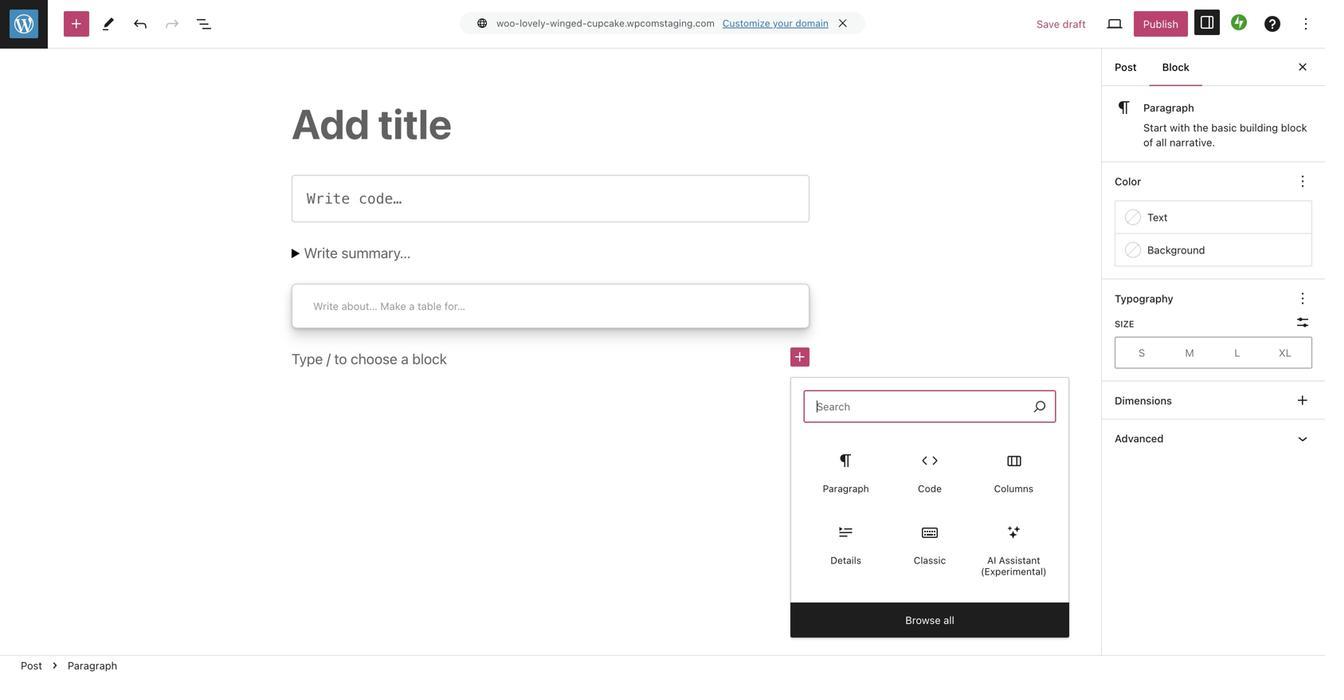 Task type: vqa. For each thing, say whether or not it's contained in the screenshot.
Columns
yes



Task type: describe. For each thing, give the bounding box(es) containing it.
s
[[1139, 347, 1146, 359]]

publish button
[[1134, 11, 1188, 37]]

customize
[[723, 18, 771, 29]]

lovely-
[[520, 18, 550, 29]]

code button
[[888, 435, 972, 507]]

0 vertical spatial paragraph
[[1144, 102, 1195, 114]]

save
[[1037, 18, 1060, 30]]

dimensions options image
[[1294, 391, 1313, 410]]

redo image
[[163, 14, 182, 33]]

ai assistant (experimental) button
[[972, 507, 1056, 590]]

basic
[[1212, 122, 1237, 134]]

typography options image
[[1294, 289, 1313, 308]]

your
[[773, 18, 793, 29]]

color
[[1115, 175, 1142, 187]]

all inside start with the basic building block of all narrative.
[[1156, 136, 1167, 148]]

building
[[1240, 122, 1279, 134]]

paragraph button
[[804, 435, 888, 507]]

Extra Large button
[[1262, 340, 1310, 366]]

Large button
[[1214, 340, 1262, 366]]

ai assistant (experimental)
[[981, 555, 1047, 577]]

jetpack image
[[1232, 14, 1247, 30]]

text button
[[1116, 201, 1312, 233]]

start
[[1144, 122, 1167, 134]]

columns button
[[972, 435, 1056, 507]]

help image
[[1263, 14, 1283, 33]]

settings image
[[1198, 13, 1217, 32]]

m
[[1186, 347, 1195, 359]]

of
[[1144, 136, 1154, 148]]

details button
[[804, 507, 888, 579]]

toggle block inserter image
[[67, 14, 86, 33]]

block button
[[1150, 48, 1203, 86]]

color options image
[[1294, 172, 1313, 191]]

background button
[[1116, 234, 1312, 266]]

set custom size image
[[1294, 313, 1313, 332]]

blocks list box
[[804, 435, 1056, 590]]

options image
[[1297, 14, 1316, 33]]

browse all
[[906, 614, 955, 626]]

Small button
[[1118, 340, 1166, 366]]

woo-
[[497, 18, 520, 29]]

browse all button
[[791, 603, 1070, 638]]



Task type: locate. For each thing, give the bounding box(es) containing it.
block breadcrumb list
[[0, 656, 138, 675]]

publish
[[1144, 18, 1179, 30]]

(experimental)
[[981, 566, 1047, 577]]

text
[[1148, 211, 1168, 223]]

typography
[[1115, 293, 1174, 305]]

view image
[[1105, 14, 1124, 33]]

l
[[1235, 347, 1241, 359]]

paragraph for paragraph button at the bottom right of page
[[823, 483, 869, 494]]

Search search field
[[804, 391, 1031, 422]]

details
[[831, 555, 862, 566]]

0 horizontal spatial post
[[21, 660, 42, 672]]

size
[[1115, 319, 1135, 329]]

the
[[1193, 122, 1209, 134]]

browse
[[906, 614, 941, 626]]

all inside button
[[944, 614, 955, 626]]

winged-
[[550, 18, 587, 29]]

background
[[1148, 244, 1206, 256]]

paragraph
[[1144, 102, 1195, 114], [823, 483, 869, 494], [68, 660, 117, 671]]

0 vertical spatial post button
[[1102, 48, 1150, 86]]

customize your domain button
[[723, 18, 829, 29]]

font size option group
[[1115, 337, 1313, 369]]

advanced
[[1115, 432, 1164, 444]]

paragraph inside button
[[823, 483, 869, 494]]

advanced button
[[1102, 420, 1326, 457]]

1 horizontal spatial all
[[1156, 136, 1167, 148]]

add block image
[[791, 348, 810, 367]]

columns
[[994, 483, 1034, 494]]

post inside block breadcrumb list
[[21, 660, 42, 672]]

1 horizontal spatial paragraph
[[823, 483, 869, 494]]

all right browse on the bottom
[[944, 614, 955, 626]]

with
[[1170, 122, 1190, 134]]

xl
[[1279, 347, 1292, 359]]

block
[[1163, 61, 1190, 73]]

all right of
[[1156, 136, 1167, 148]]

dimensions
[[1115, 395, 1173, 407]]

editor content region
[[0, 49, 1102, 655]]

tab list
[[1102, 48, 1203, 86]]

undo image
[[131, 14, 150, 33]]

tools image
[[99, 14, 118, 33]]

0 horizontal spatial all
[[944, 614, 955, 626]]

1 vertical spatial all
[[944, 614, 955, 626]]

code
[[918, 483, 942, 494]]

1 vertical spatial post button
[[14, 656, 49, 675]]

start with the basic building block of all narrative.
[[1144, 122, 1308, 148]]

save draft
[[1037, 18, 1086, 30]]

0 horizontal spatial paragraph
[[68, 660, 117, 671]]

domain
[[796, 18, 829, 29]]

save draft button
[[1027, 11, 1096, 37]]

post
[[1115, 61, 1137, 73], [21, 660, 42, 672]]

size element
[[1115, 318, 1135, 330]]

tab list containing post
[[1102, 48, 1203, 86]]

1 vertical spatial paragraph
[[823, 483, 869, 494]]

classic button
[[888, 507, 972, 579]]

narrative.
[[1170, 136, 1216, 148]]

1 horizontal spatial post
[[1115, 61, 1137, 73]]

2 horizontal spatial paragraph
[[1144, 102, 1195, 114]]

Medium button
[[1166, 340, 1214, 366]]

0 vertical spatial all
[[1156, 136, 1167, 148]]

classic
[[914, 555, 946, 566]]

0 horizontal spatial post button
[[14, 656, 49, 675]]

post for the bottommost post button
[[21, 660, 42, 672]]

close settings image
[[1294, 57, 1313, 77]]

0 vertical spatial post
[[1115, 61, 1137, 73]]

assistant
[[999, 555, 1041, 566]]

2 vertical spatial paragraph
[[68, 660, 117, 671]]

document overview image
[[194, 14, 214, 33]]

ai
[[988, 555, 997, 566]]

paragraph inside block breadcrumb list
[[68, 660, 117, 671]]

cupcake.wpcomstaging.com
[[587, 18, 715, 29]]

paragraph for block breadcrumb list
[[68, 660, 117, 671]]

block
[[1281, 122, 1308, 134]]

post button
[[1102, 48, 1150, 86], [14, 656, 49, 675]]

1 horizontal spatial post button
[[1102, 48, 1150, 86]]

all
[[1156, 136, 1167, 148], [944, 614, 955, 626]]

draft
[[1063, 18, 1086, 30]]

post for the top post button
[[1115, 61, 1137, 73]]

woo-lovely-winged-cupcake.wpcomstaging.com customize your domain
[[497, 18, 829, 29]]

1 vertical spatial post
[[21, 660, 42, 672]]



